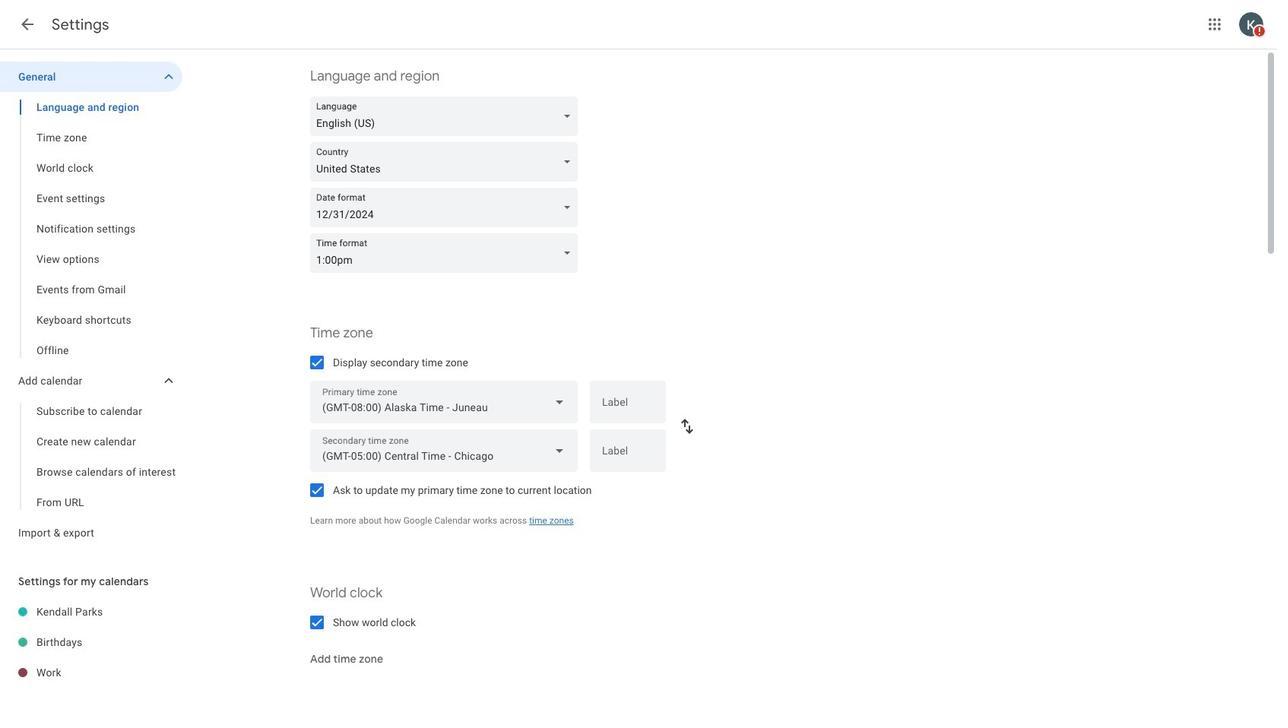 Task type: locate. For each thing, give the bounding box(es) containing it.
Label for primary time zone. text field
[[602, 397, 654, 418]]

2 tree from the top
[[0, 597, 183, 688]]

0 vertical spatial tree
[[0, 62, 183, 548]]

None field
[[310, 97, 584, 136], [310, 142, 584, 182], [310, 188, 584, 227], [310, 233, 584, 273], [310, 381, 578, 424], [310, 430, 578, 472], [310, 97, 584, 136], [310, 142, 584, 182], [310, 188, 584, 227], [310, 233, 584, 273], [310, 381, 578, 424], [310, 430, 578, 472]]

group
[[0, 92, 183, 366], [0, 396, 183, 518]]

swap time zones image
[[678, 417, 697, 436]]

2 group from the top
[[0, 396, 183, 518]]

tree
[[0, 62, 183, 548], [0, 597, 183, 688]]

general tree item
[[0, 62, 183, 92]]

1 vertical spatial tree
[[0, 597, 183, 688]]

1 vertical spatial group
[[0, 396, 183, 518]]

Label for secondary time zone. text field
[[602, 446, 654, 467]]

0 vertical spatial group
[[0, 92, 183, 366]]

heading
[[52, 15, 109, 34]]

1 tree from the top
[[0, 62, 183, 548]]



Task type: describe. For each thing, give the bounding box(es) containing it.
1 group from the top
[[0, 92, 183, 366]]

go back image
[[18, 15, 37, 33]]

kendall parks tree item
[[0, 597, 183, 627]]

work tree item
[[0, 658, 183, 688]]

birthdays tree item
[[0, 627, 183, 658]]



Task type: vqa. For each thing, say whether or not it's contained in the screenshot.
13 element
no



